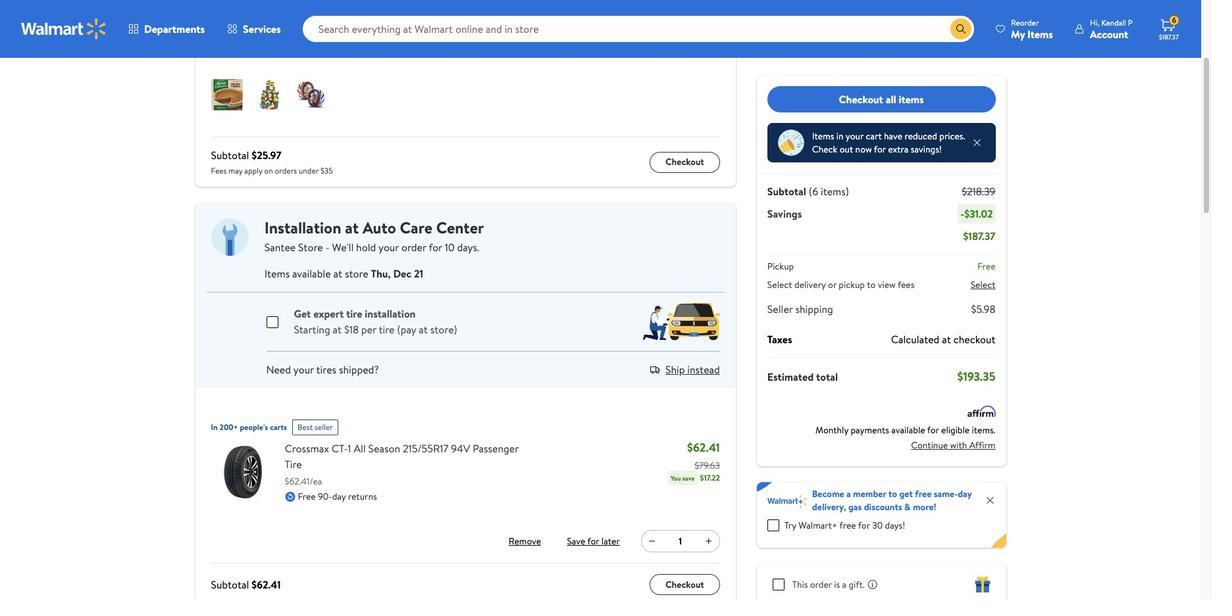 Task type: vqa. For each thing, say whether or not it's contained in the screenshot.
perk
no



Task type: locate. For each thing, give the bounding box(es) containing it.
1 inside crossmax ct-1 all season 215/55r17 94v passenger tire $62.41/ea
[[348, 442, 351, 456]]

get expert tire installation, starting at $18 per tire (pay at store), page will refresh upon selection element
[[266, 307, 457, 337]]

for right now
[[874, 143, 886, 156]]

discounts
[[864, 501, 902, 514]]

0 vertical spatial free
[[978, 260, 996, 273]]

1 vertical spatial tire
[[379, 323, 395, 337]]

1 vertical spatial free
[[298, 490, 316, 504]]

$62.41 $79.63 you save $17.22
[[671, 440, 720, 484]]

estimated total
[[767, 370, 838, 384]]

0 vertical spatial checkout
[[839, 92, 883, 107]]

walmart plus image
[[767, 496, 807, 509]]

later
[[602, 535, 620, 548]]

available up continue at right
[[891, 424, 925, 437]]

&
[[905, 501, 911, 514]]

on
[[264, 165, 273, 176]]

2 checkout button from the top
[[650, 575, 720, 596]]

2 vertical spatial checkout
[[665, 579, 704, 592]]

to inside become a member to get free same-day delivery, gas discounts & more!
[[889, 488, 897, 501]]

for left '10'
[[429, 240, 442, 255]]

continue
[[911, 439, 948, 452]]

banner
[[757, 483, 1006, 548]]

extra
[[888, 143, 909, 156]]

a
[[847, 488, 851, 501], [842, 579, 847, 592]]

$79.63
[[695, 459, 720, 473]]

items down 'santee'
[[264, 267, 290, 281]]

checkout all items
[[839, 92, 924, 107]]

0 horizontal spatial $187.37
[[963, 229, 996, 244]]

items right all
[[899, 92, 924, 107]]

1 select from the left
[[767, 278, 792, 292]]

$187.37 down the $31.02
[[963, 229, 996, 244]]

for inside monthly payments available for eligible items. continue with affirm
[[927, 424, 939, 437]]

0 vertical spatial 1
[[348, 442, 351, 456]]

0 vertical spatial -
[[961, 207, 964, 221]]

days!
[[885, 519, 905, 533]]

free
[[915, 488, 932, 501], [840, 519, 856, 533]]

None checkbox
[[266, 308, 278, 320]]

at right (pay
[[419, 323, 428, 337]]

at left store
[[333, 267, 342, 281]]

0 vertical spatial $62.41
[[687, 440, 720, 456]]

apply
[[244, 165, 262, 176]]

21
[[414, 267, 423, 281]]

for left 30
[[858, 519, 870, 533]]

items inside checkout all items button
[[899, 92, 924, 107]]

items)
[[821, 184, 849, 199]]

free for free
[[978, 260, 996, 273]]

hold
[[356, 240, 376, 255]]

0 horizontal spatial free
[[840, 519, 856, 533]]

0 vertical spatial $187.37
[[1159, 32, 1179, 41]]

0 vertical spatial items
[[1028, 27, 1053, 41]]

for up continue at right
[[927, 424, 939, 437]]

gifting image
[[975, 577, 990, 593]]

Search search field
[[303, 16, 974, 42]]

1 right decrease quantity crossmax ct-1 all season 215/55r17 94v passenger tire, current quantity 1 image
[[679, 535, 682, 548]]

0 horizontal spatial order
[[402, 240, 426, 255]]

0 horizontal spatial $62.41
[[252, 578, 281, 592]]

services
[[243, 22, 281, 36]]

$187.37 down 6
[[1159, 32, 1179, 41]]

in
[[836, 130, 844, 143]]

fees
[[898, 278, 915, 292]]

1 horizontal spatial available
[[891, 424, 925, 437]]

available down store
[[292, 267, 331, 281]]

in 200+ people's carts alert
[[211, 415, 287, 436]]

need your tires shipped?
[[266, 363, 379, 377]]

reduced
[[905, 130, 937, 143]]

shipping
[[796, 302, 833, 317]]

2 horizontal spatial items
[[1028, 27, 1053, 41]]

0 vertical spatial items
[[220, 44, 248, 60]]

1 vertical spatial subtotal
[[767, 184, 806, 199]]

1 horizontal spatial order
[[810, 579, 832, 592]]

2 horizontal spatial your
[[846, 130, 864, 143]]

0 horizontal spatial to
[[867, 278, 876, 292]]

your inside "items in your cart have reduced prices. check out now for extra savings!"
[[846, 130, 864, 143]]

order down care
[[402, 240, 426, 255]]

day left returns
[[332, 490, 346, 504]]

1 vertical spatial checkout
[[665, 156, 704, 169]]

dec
[[393, 267, 411, 281]]

select up $5.98
[[971, 278, 996, 292]]

this order is a gift.
[[792, 579, 865, 592]]

shipped?
[[339, 363, 379, 377]]

2 select from the left
[[971, 278, 996, 292]]

94v
[[451, 442, 470, 456]]

$62.41
[[687, 440, 720, 456], [252, 578, 281, 592]]

0 vertical spatial a
[[847, 488, 851, 501]]

continue with affirm link
[[911, 435, 996, 456]]

1 vertical spatial order
[[810, 579, 832, 592]]

1 horizontal spatial to
[[889, 488, 897, 501]]

affirm
[[969, 439, 996, 452]]

monthly
[[816, 424, 849, 437]]

items for items in your cart have reduced prices. check out now for extra savings!
[[812, 130, 834, 143]]

to left get
[[889, 488, 897, 501]]

your right in
[[846, 130, 864, 143]]

banner containing become a member to get free same-day delivery, gas discounts & more!
[[757, 483, 1006, 548]]

1 vertical spatial to
[[889, 488, 897, 501]]

subtotal inside subtotal $25.97 fees may apply on orders under $35
[[211, 148, 249, 163]]

to
[[867, 278, 876, 292], [889, 488, 897, 501]]

0 vertical spatial order
[[402, 240, 426, 255]]

reorder
[[1011, 17, 1039, 28]]

0 horizontal spatial available
[[292, 267, 331, 281]]

ship instead button
[[665, 363, 720, 377]]

tire up $18
[[346, 307, 362, 321]]

1 left all
[[348, 442, 351, 456]]

try
[[785, 519, 796, 533]]

for right save
[[587, 535, 599, 548]]

free inside become a member to get free same-day delivery, gas discounts & more!
[[915, 488, 932, 501]]

items right 3
[[220, 44, 248, 60]]

p
[[1128, 17, 1133, 28]]

1 horizontal spatial items
[[899, 92, 924, 107]]

at
[[345, 217, 359, 239], [333, 267, 342, 281], [333, 323, 342, 337], [419, 323, 428, 337], [942, 332, 951, 347]]

1 vertical spatial $62.41
[[252, 578, 281, 592]]

0 horizontal spatial -
[[326, 240, 330, 255]]

1 horizontal spatial $62.41
[[687, 440, 720, 456]]

1 vertical spatial a
[[842, 579, 847, 592]]

1 horizontal spatial day
[[958, 488, 972, 501]]

Walmart Site-Wide search field
[[303, 16, 974, 42]]

- left 'we'll'
[[326, 240, 330, 255]]

1 checkout button from the top
[[650, 152, 720, 173]]

free right get
[[915, 488, 932, 501]]

your down auto
[[379, 240, 399, 255]]

1 vertical spatial checkout button
[[650, 575, 720, 596]]

tire down installation
[[379, 323, 395, 337]]

0 horizontal spatial day
[[332, 490, 346, 504]]

2 vertical spatial your
[[293, 363, 314, 377]]

prices.
[[940, 130, 965, 143]]

day
[[958, 488, 972, 501], [332, 490, 346, 504]]

subtotal for subtotal $62.41
[[211, 578, 249, 592]]

eligible
[[941, 424, 970, 437]]

need
[[266, 363, 291, 377]]

affirm image
[[968, 406, 996, 417]]

items inside "items in your cart have reduced prices. check out now for extra savings!"
[[812, 130, 834, 143]]

best seller alert
[[292, 415, 338, 436]]

2 vertical spatial subtotal
[[211, 578, 249, 592]]

sam's choice butter christmas cookies, 12 oz with addon services image
[[295, 79, 327, 111]]

is
[[834, 579, 840, 592]]

2 vertical spatial items
[[264, 267, 290, 281]]

try walmart+ free for 30 days!
[[785, 519, 905, 533]]

1 vertical spatial $187.37
[[963, 229, 996, 244]]

returns
[[348, 490, 377, 504]]

items right the my
[[1028, 27, 1053, 41]]

none checkbox inside get expert tire installation, starting at $18 per tire (pay at store), page will refresh upon selection element
[[266, 308, 278, 320]]

checkout button for $25.97
[[650, 152, 720, 173]]

checkout for $62.41
[[665, 579, 704, 592]]

1 horizontal spatial tire
[[379, 323, 395, 337]]

1 vertical spatial 1
[[679, 535, 682, 548]]

0 vertical spatial checkout button
[[650, 152, 720, 173]]

a right become
[[847, 488, 851, 501]]

-
[[961, 207, 964, 221], [326, 240, 330, 255]]

$62.41 inside $62.41 $79.63 you save $17.22
[[687, 440, 720, 456]]

monthly payments available for eligible items. continue with affirm
[[816, 424, 996, 452]]

with
[[950, 439, 967, 452]]

save for later
[[567, 535, 620, 548]]

0 horizontal spatial free
[[298, 490, 316, 504]]

close walmart plus section image
[[985, 496, 996, 506]]

1 vertical spatial available
[[891, 424, 925, 437]]

a right is in the right bottom of the page
[[842, 579, 847, 592]]

free up select button
[[978, 260, 996, 273]]

order
[[402, 240, 426, 255], [810, 579, 832, 592]]

0 vertical spatial your
[[846, 130, 864, 143]]

subtotal
[[211, 148, 249, 163], [767, 184, 806, 199], [211, 578, 249, 592]]

1 vertical spatial items
[[812, 130, 834, 143]]

select for select button
[[971, 278, 996, 292]]

1 horizontal spatial free
[[915, 488, 932, 501]]

increase quantity crossmax ct-1 all season 215/55r17 94v passenger tire, current quantity 1 image
[[704, 536, 714, 547]]

order left is in the right bottom of the page
[[810, 579, 832, 592]]

items.
[[972, 424, 996, 437]]

checkout
[[839, 92, 883, 107], [665, 156, 704, 169], [665, 579, 704, 592]]

free down '$62.41/ea'
[[298, 490, 316, 504]]

- inside installation at auto care center santee store - we'll hold your order for 10 days.
[[326, 240, 330, 255]]

close nudge image
[[972, 138, 982, 148]]

instead
[[687, 363, 720, 377]]

save
[[682, 474, 695, 483]]

this
[[792, 579, 808, 592]]

season
[[368, 442, 400, 456]]

6 $187.37
[[1159, 15, 1179, 41]]

0 horizontal spatial 1
[[348, 442, 351, 456]]

for
[[874, 143, 886, 156], [429, 240, 442, 255], [927, 424, 939, 437], [858, 519, 870, 533], [587, 535, 599, 548]]

remove button
[[504, 531, 546, 552]]

day left close walmart plus section icon
[[958, 488, 972, 501]]

0 horizontal spatial items
[[264, 267, 290, 281]]

select button
[[971, 278, 996, 292]]

store
[[345, 267, 368, 281]]

seller
[[315, 422, 333, 433]]

0 vertical spatial subtotal
[[211, 148, 249, 163]]

free down gas
[[840, 519, 856, 533]]

- down $218.39
[[961, 207, 964, 221]]

to left the 'view' on the top of the page
[[867, 278, 876, 292]]

decrease quantity crossmax ct-1 all season 215/55r17 94v passenger tire, current quantity 1 image
[[647, 536, 658, 547]]

1 horizontal spatial your
[[379, 240, 399, 255]]

0 vertical spatial to
[[867, 278, 876, 292]]

for inside "items in your cart have reduced prices. check out now for extra savings!"
[[874, 143, 886, 156]]

0 vertical spatial available
[[292, 267, 331, 281]]

1 vertical spatial items
[[899, 92, 924, 107]]

1 horizontal spatial select
[[971, 278, 996, 292]]

1 vertical spatial free
[[840, 519, 856, 533]]

out
[[840, 143, 853, 156]]

0 horizontal spatial select
[[767, 278, 792, 292]]

select down pickup
[[767, 278, 792, 292]]

$193.35
[[957, 369, 996, 385]]

checkout button
[[650, 152, 720, 173], [650, 575, 720, 596]]

1 horizontal spatial items
[[812, 130, 834, 143]]

1 vertical spatial your
[[379, 240, 399, 255]]

ct-
[[332, 442, 348, 456]]

checkout inside button
[[839, 92, 883, 107]]

1 horizontal spatial free
[[978, 260, 996, 273]]

items left in
[[812, 130, 834, 143]]

your left tires
[[293, 363, 314, 377]]

per
[[361, 323, 376, 337]]

at up 'we'll'
[[345, 217, 359, 239]]

checkout button for $62.41
[[650, 575, 720, 596]]

1 horizontal spatial 1
[[679, 535, 682, 548]]

1 vertical spatial -
[[326, 240, 330, 255]]

your inside installation at auto care center santee store - we'll hold your order for 10 days.
[[379, 240, 399, 255]]

0 vertical spatial free
[[915, 488, 932, 501]]

search icon image
[[956, 24, 966, 34]]

all
[[886, 92, 896, 107]]

0 vertical spatial tire
[[346, 307, 362, 321]]

orders
[[275, 165, 297, 176]]

items available at store thu, dec 21
[[264, 267, 423, 281]]



Task type: describe. For each thing, give the bounding box(es) containing it.
day inside become a member to get free same-day delivery, gas discounts & more!
[[958, 488, 972, 501]]

3 items
[[211, 44, 248, 60]]

available inside monthly payments available for eligible items. continue with affirm
[[891, 424, 925, 437]]

items in your cart have reduced prices. check out now for extra savings!
[[812, 130, 965, 156]]

crossmax ct-1 all season 215/55r17 94v passenger tire, with add-on services, $62.41/ea, 1 in cart image
[[211, 441, 274, 504]]

(pay
[[397, 323, 416, 337]]

3
[[211, 44, 217, 60]]

total
[[816, 370, 838, 384]]

reorder my items
[[1011, 17, 1053, 41]]

have
[[884, 130, 903, 143]]

at left $18
[[333, 323, 342, 337]]

in 200+ people's carts
[[211, 422, 287, 433]]

subtotal $25.97 fees may apply on orders under $35
[[211, 148, 333, 176]]

$18
[[344, 323, 359, 337]]

30
[[872, 519, 883, 533]]

same-
[[934, 488, 958, 501]]

subtotal (6 items)
[[767, 184, 849, 199]]

checkout all items button
[[767, 86, 996, 113]]

subtotal for subtotal $25.97 fees may apply on orders under $35
[[211, 148, 249, 163]]

carts
[[270, 422, 287, 433]]

subtotal $62.41
[[211, 578, 281, 592]]

checkout for $25.97
[[665, 156, 704, 169]]

cart
[[866, 130, 882, 143]]

calculated at checkout
[[891, 332, 996, 347]]

get
[[294, 307, 311, 321]]

for inside button
[[587, 535, 599, 548]]

$218.39
[[962, 184, 996, 199]]

we'll
[[332, 240, 354, 255]]

departments button
[[117, 13, 216, 45]]

0 horizontal spatial your
[[293, 363, 314, 377]]

for inside installation at auto care center santee store - we'll hold your order for 10 days.
[[429, 240, 442, 255]]

order inside installation at auto care center santee store - we'll hold your order for 10 days.
[[402, 240, 426, 255]]

member
[[853, 488, 886, 501]]

installation
[[264, 217, 341, 239]]

melissa & doug wooden building blocks set - 100 blocks in 4 colors and 9 shapes - fsc-certified materials with addon services image
[[253, 79, 285, 111]]

ship
[[665, 363, 685, 377]]

hi,
[[1090, 17, 1100, 28]]

at left checkout on the right bottom
[[942, 332, 951, 347]]

days.
[[457, 240, 479, 255]]

hi, kendall p account
[[1090, 17, 1133, 41]]

Try Walmart+ free for 30 days! checkbox
[[767, 520, 779, 532]]

get expert tire installation starting at $18 per tire (pay at store)
[[294, 307, 457, 337]]

center
[[436, 217, 484, 239]]

you
[[671, 474, 681, 483]]

0 horizontal spatial tire
[[346, 307, 362, 321]]

care
[[400, 217, 432, 239]]

view all items image
[[695, 44, 716, 60]]

all
[[354, 442, 366, 456]]

account
[[1090, 27, 1128, 41]]

installation at auto care center santee store - we'll hold your order for 10 days.
[[264, 217, 484, 255]]

walmart image
[[21, 18, 107, 39]]

best seller
[[298, 422, 333, 433]]

subtotal for subtotal (6 items)
[[767, 184, 806, 199]]

a inside become a member to get free same-day delivery, gas discounts & more!
[[847, 488, 851, 501]]

get
[[899, 488, 913, 501]]

$17.22
[[700, 473, 720, 484]]

store
[[298, 240, 323, 255]]

-$31.02
[[961, 207, 993, 221]]

in
[[211, 422, 218, 433]]

select delivery or pickup to view fees
[[767, 278, 915, 292]]

people's
[[240, 422, 268, 433]]

crossmax ct-1 all season 215/55r17 94v passenger tire link
[[285, 441, 532, 473]]

become a member to get free same-day delivery, gas discounts & more!
[[812, 488, 972, 514]]

reduced price image
[[778, 130, 804, 156]]

taxes
[[767, 332, 792, 347]]

tire
[[285, 457, 302, 472]]

thu,
[[371, 267, 391, 281]]

free 90-day returns
[[298, 490, 377, 504]]

gift.
[[849, 579, 865, 592]]

free for free 90-day returns
[[298, 490, 316, 504]]

items inside reorder my items
[[1028, 27, 1053, 41]]

auto
[[363, 217, 396, 239]]

$5.98
[[971, 302, 996, 317]]

checkout
[[954, 332, 996, 347]]

This order is a gift. checkbox
[[773, 579, 785, 591]]

items for items available at store thu, dec 21
[[264, 267, 290, 281]]

best
[[298, 422, 313, 433]]

$62.41/ea
[[285, 475, 322, 488]]

1 horizontal spatial $187.37
[[1159, 32, 1179, 41]]

6
[[1172, 15, 1177, 26]]

check
[[812, 143, 838, 156]]

$31.02
[[964, 207, 993, 221]]

my
[[1011, 27, 1025, 41]]

$35
[[321, 165, 333, 176]]

starting
[[294, 323, 330, 337]]

select for select delivery or pickup to view fees
[[767, 278, 792, 292]]

fulfillment logo image
[[211, 219, 249, 256]]

payments
[[851, 424, 889, 437]]

$25.97
[[252, 148, 281, 163]]

view
[[878, 278, 896, 292]]

10
[[445, 240, 455, 255]]

learn more about gifting image
[[867, 580, 878, 590]]

savings
[[767, 207, 802, 221]]

walmart+
[[799, 519, 838, 533]]

kendall
[[1102, 17, 1126, 28]]

at inside installation at auto care center santee store - we'll hold your order for 10 days.
[[345, 217, 359, 239]]

90-
[[318, 490, 332, 504]]

store)
[[430, 323, 457, 337]]

departments
[[144, 22, 205, 36]]

1 horizontal spatial -
[[961, 207, 964, 221]]

marie callender's pumpkin pie, 36 oz (frozen) with addon services image
[[211, 79, 243, 111]]

0 horizontal spatial items
[[220, 44, 248, 60]]



